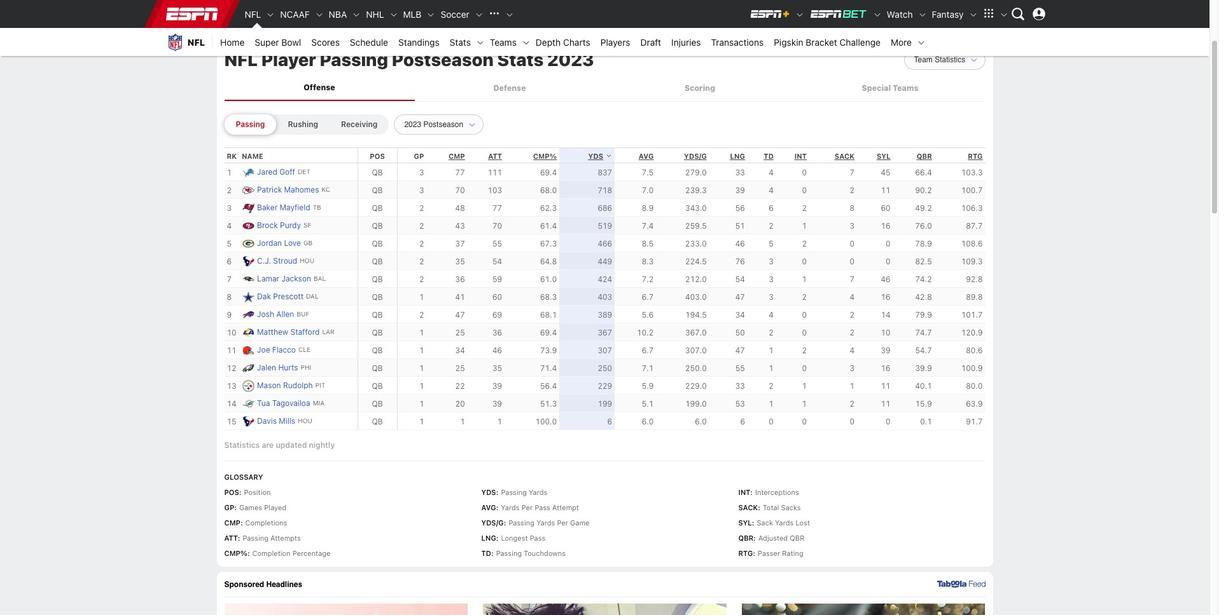 Task type: vqa. For each thing, say whether or not it's contained in the screenshot.


Task type: describe. For each thing, give the bounding box(es) containing it.
53
[[735, 399, 745, 409]]

stats link
[[445, 28, 476, 56]]

attempts
[[270, 535, 301, 543]]

draft
[[640, 37, 661, 47]]

1 vertical spatial 47
[[455, 310, 465, 320]]

1 10 from the left
[[227, 328, 236, 338]]

stats image
[[476, 38, 485, 47]]

12
[[227, 364, 236, 373]]

qb for 389
[[372, 310, 383, 320]]

: for syl
[[752, 519, 754, 528]]

68.0
[[540, 186, 557, 195]]

yards for yds/g : passing yards per game
[[536, 519, 555, 528]]

rating
[[782, 550, 803, 558]]

1 horizontal spatial 14
[[881, 310, 891, 320]]

mahomes
[[284, 185, 319, 195]]

qbr : adjusted qbr
[[738, 535, 804, 543]]

joe flacco link
[[257, 344, 296, 356]]

250
[[598, 364, 612, 373]]

td : passing touchdowns
[[481, 550, 566, 558]]

1 vertical spatial 60
[[493, 292, 502, 302]]

qb for 686
[[372, 203, 383, 213]]

passing for yds : passing yards
[[501, 489, 527, 497]]

gp for gp : games played
[[224, 504, 234, 512]]

rushing link
[[276, 115, 330, 135]]

51.3
[[540, 399, 557, 409]]

espn bet image
[[809, 9, 868, 19]]

jordan love link
[[257, 237, 301, 250]]

10.2
[[637, 328, 654, 338]]

: for gp
[[234, 504, 237, 512]]

watch image
[[918, 10, 927, 19]]

837
[[598, 168, 612, 177]]

1 horizontal spatial 55
[[735, 364, 745, 373]]

nfl inside standings page main content
[[224, 49, 258, 70]]

jordan
[[257, 239, 282, 248]]

250.0
[[685, 364, 707, 373]]

statistics
[[224, 441, 260, 451]]

yds/g : passing yards per game
[[481, 519, 590, 528]]

qb for 837
[[372, 168, 383, 177]]

6 down 53
[[740, 417, 745, 427]]

11 for 239.3
[[881, 186, 891, 195]]

7.2
[[642, 275, 654, 284]]

sack
[[757, 519, 773, 528]]

1 vertical spatial 54
[[735, 275, 745, 284]]

qb for 250
[[372, 364, 383, 373]]

gp for gp
[[414, 152, 424, 160]]

global navigation element
[[159, 0, 1050, 28]]

ncaaf image
[[315, 10, 324, 19]]

74.7
[[915, 328, 932, 338]]

39 left 54.7
[[881, 346, 891, 355]]

91.7
[[966, 417, 983, 427]]

statistics are updated nightly
[[224, 441, 335, 451]]

home link
[[215, 28, 250, 56]]

special teams link
[[795, 76, 985, 100]]

cmp% link
[[533, 152, 557, 160]]

33 for 4
[[735, 168, 745, 177]]

0 horizontal spatial 54
[[493, 257, 502, 266]]

1 horizontal spatial 36
[[493, 328, 502, 338]]

lng for lng : longest pass
[[481, 535, 496, 543]]

stafford
[[290, 328, 320, 337]]

defense
[[493, 83, 526, 93]]

home
[[220, 37, 245, 47]]

standings page main content
[[201, 38, 993, 616]]

sack for sack : total sacks
[[738, 504, 758, 512]]

101.7
[[961, 310, 983, 320]]

0 horizontal spatial 77
[[455, 168, 465, 177]]

int for int : interceptions
[[738, 489, 750, 497]]

baker mayfield link
[[257, 202, 310, 214]]

0 horizontal spatial nfl link
[[159, 28, 213, 56]]

special teams
[[862, 83, 919, 93]]

nfl inside global navigation element
[[245, 9, 261, 19]]

schedule
[[350, 37, 388, 47]]

40.1
[[915, 382, 932, 391]]

gp : games played
[[224, 504, 286, 512]]

: for sack
[[758, 504, 760, 512]]

touchdowns
[[524, 550, 566, 558]]

qb for 307
[[372, 346, 383, 355]]

total
[[763, 504, 779, 512]]

: for yds
[[496, 489, 498, 497]]

more sports image
[[505, 10, 514, 19]]

9
[[227, 310, 232, 320]]

matthew stafford lar
[[257, 328, 335, 337]]

player
[[261, 49, 316, 70]]

61.0
[[540, 275, 557, 284]]

yds/g for yds/g
[[684, 152, 707, 160]]

13
[[227, 382, 236, 391]]

100.0
[[535, 417, 557, 427]]

0 vertical spatial 34
[[735, 310, 745, 320]]

more espn image
[[999, 10, 1008, 19]]

: for cmp%
[[247, 550, 250, 558]]

229
[[598, 382, 612, 391]]

yds/g for yds/g : passing yards per game
[[481, 519, 504, 528]]

68.3
[[540, 292, 557, 302]]

47 for 403
[[735, 292, 745, 302]]

15
[[227, 417, 236, 427]]

scoring
[[685, 83, 715, 93]]

jordan love gb
[[257, 239, 313, 248]]

0 horizontal spatial per
[[522, 504, 533, 512]]

1 horizontal spatial nfl link
[[240, 0, 266, 28]]

: for rtg
[[753, 550, 755, 558]]

51
[[735, 221, 745, 231]]

: for td
[[491, 550, 494, 558]]

nfl image
[[266, 10, 275, 19]]

79.9
[[915, 310, 932, 320]]

tab list inside standings page main content
[[224, 75, 985, 101]]

0 vertical spatial stats
[[450, 37, 471, 47]]

players link
[[595, 28, 635, 56]]

played
[[264, 504, 286, 512]]

229.0
[[685, 382, 707, 391]]

39 up 56
[[735, 186, 745, 195]]

int for int
[[795, 152, 807, 160]]

103
[[488, 186, 502, 195]]

403.0
[[685, 292, 707, 302]]

davis mills link
[[257, 416, 295, 428]]

yds link
[[588, 152, 612, 160]]

lamar
[[257, 274, 279, 284]]

: for lng
[[496, 535, 499, 543]]

100.7
[[961, 186, 983, 195]]

11 up 12
[[227, 346, 236, 355]]

279.0
[[685, 168, 707, 177]]

teams link
[[485, 28, 522, 56]]

69.4 for 36
[[540, 328, 557, 338]]

c.j. stroud hou
[[257, 257, 314, 266]]

pit
[[315, 382, 325, 390]]

cmp% for cmp%
[[533, 152, 557, 160]]

6 right 56
[[769, 203, 774, 213]]

92.8
[[966, 275, 983, 284]]

7 for 69.4
[[850, 168, 855, 177]]

charts
[[563, 37, 590, 47]]

7.1
[[642, 364, 654, 373]]

66.4
[[915, 168, 932, 177]]

0 horizontal spatial 14
[[227, 399, 236, 409]]

advertisement element
[[373, 0, 836, 29]]

qb for 424
[[372, 275, 383, 284]]

56
[[735, 203, 745, 213]]

80.6
[[966, 346, 983, 355]]

qbr for qbr
[[917, 152, 932, 160]]

soccer image
[[475, 10, 483, 19]]

fantasy
[[932, 9, 964, 19]]

16 for 39.9
[[881, 364, 891, 373]]

yds for yds
[[588, 152, 603, 160]]

phi
[[301, 364, 311, 372]]

more
[[891, 37, 912, 47]]

: for pos
[[239, 489, 241, 497]]

passing up the name
[[236, 120, 265, 129]]

espn plus image
[[795, 10, 804, 19]]

name
[[242, 152, 263, 160]]

1 horizontal spatial 77
[[493, 203, 502, 213]]

rtg : passer rating
[[738, 550, 803, 558]]

hurts
[[278, 363, 298, 373]]

cmp for cmp : completions
[[224, 519, 240, 528]]

pigskin bracket challenge
[[774, 37, 881, 47]]

2 6.0 from the left
[[695, 417, 707, 427]]

22
[[455, 382, 465, 391]]

td for td : passing touchdowns
[[481, 550, 491, 558]]

42.8
[[915, 292, 932, 302]]

profile management image
[[1032, 8, 1045, 20]]

0 vertical spatial pass
[[535, 504, 550, 512]]

att for att
[[488, 152, 502, 160]]

prescott
[[273, 292, 304, 302]]

0 horizontal spatial 55
[[493, 239, 502, 249]]

passing for att : passing attempts
[[243, 535, 268, 543]]

: for yds/g
[[504, 519, 506, 528]]

8.5
[[642, 239, 654, 249]]

special
[[862, 83, 891, 93]]

yards down yds : passing yards
[[501, 504, 520, 512]]

teams inside the teams link
[[490, 37, 517, 47]]

0 horizontal spatial 36
[[455, 275, 465, 284]]

87.7
[[966, 221, 983, 231]]

2 5 from the left
[[769, 239, 774, 249]]

nhl
[[366, 9, 384, 19]]

7 for 61.0
[[850, 275, 855, 284]]

62.3
[[540, 203, 557, 213]]

watch link
[[882, 0, 918, 28]]

199.0
[[685, 399, 707, 409]]

: for qbr
[[754, 535, 756, 543]]

8.3
[[642, 257, 654, 266]]

avg for avg : yards per pass attempt
[[481, 504, 496, 512]]

0 vertical spatial 70
[[455, 186, 465, 195]]

2 vertical spatial 46
[[493, 346, 502, 355]]

519
[[598, 221, 612, 231]]

6 down 199
[[607, 417, 612, 427]]

mills
[[279, 417, 295, 426]]



Task type: locate. For each thing, give the bounding box(es) containing it.
1 horizontal spatial 60
[[881, 203, 891, 213]]

25 down 41
[[455, 328, 465, 338]]

dak
[[257, 292, 271, 302]]

per
[[522, 504, 533, 512], [557, 519, 568, 528]]

qb for 466
[[372, 239, 383, 249]]

injuries link
[[666, 28, 706, 56]]

td down lng : longest pass
[[481, 550, 491, 558]]

espn+ image
[[749, 9, 790, 19]]

0 vertical spatial teams
[[490, 37, 517, 47]]

lamar jackson link
[[257, 273, 311, 285]]

6.7 up 5.6
[[642, 292, 654, 302]]

scoring link
[[605, 76, 795, 100]]

69.4 for 111
[[540, 168, 557, 177]]

14 qb from the top
[[372, 399, 383, 409]]

ncaaf
[[280, 9, 310, 19]]

46 down 51
[[735, 239, 745, 249]]

rtg
[[968, 152, 983, 160], [738, 550, 753, 558]]

8 down the sack link
[[850, 203, 855, 213]]

purdy
[[280, 221, 301, 230]]

syl for syl : sack yards lost
[[738, 519, 752, 528]]

att up 111 at the top left of the page
[[488, 152, 502, 160]]

1 5 from the left
[[227, 239, 232, 249]]

11 qb from the top
[[372, 346, 383, 355]]

8 up the 9 in the bottom of the page
[[227, 292, 232, 302]]

passing for nfl player passing postseason stats 2023
[[320, 49, 388, 70]]

td for td
[[764, 152, 774, 160]]

cmp% for cmp% : completion percentage
[[224, 550, 247, 558]]

buf
[[297, 311, 309, 318]]

47 down 41
[[455, 310, 465, 320]]

espn more sports home page image
[[485, 4, 504, 24]]

0 horizontal spatial td
[[481, 550, 491, 558]]

per up yds/g : passing yards per game
[[522, 504, 533, 512]]

1 vertical spatial sack
[[738, 504, 758, 512]]

5 qb from the top
[[372, 239, 383, 249]]

passing down 'cmp : completions'
[[243, 535, 268, 543]]

josh allen buf
[[257, 310, 309, 320]]

1 vertical spatial 77
[[493, 203, 502, 213]]

cmp down games
[[224, 519, 240, 528]]

hou inside c.j. stroud hou
[[300, 257, 314, 265]]

2 33 from the top
[[735, 382, 745, 391]]

syl left sack
[[738, 519, 752, 528]]

1 vertical spatial 14
[[227, 399, 236, 409]]

nhl image
[[389, 10, 398, 19]]

int link
[[795, 152, 807, 160]]

1 vertical spatial rtg
[[738, 550, 753, 558]]

int right td link
[[795, 152, 807, 160]]

qb for 519
[[372, 221, 383, 231]]

33 for 2
[[735, 382, 745, 391]]

2 25 from the top
[[455, 364, 465, 373]]

12 qb from the top
[[372, 364, 383, 373]]

47 up 50
[[735, 292, 745, 302]]

c.j.
[[257, 257, 271, 266]]

449
[[598, 257, 612, 266]]

7 qb from the top
[[372, 275, 383, 284]]

1 vertical spatial 33
[[735, 382, 745, 391]]

14 down "13"
[[227, 399, 236, 409]]

tagovailoa
[[272, 399, 310, 409]]

10 qb from the top
[[372, 328, 383, 338]]

1 horizontal spatial qbr
[[790, 535, 804, 543]]

69.4 down the cmp% link
[[540, 168, 557, 177]]

yds up avg : yards per pass attempt
[[481, 489, 496, 497]]

1 horizontal spatial 10
[[881, 328, 891, 338]]

11
[[881, 186, 891, 195], [227, 346, 236, 355], [881, 382, 891, 391], [881, 399, 891, 409]]

1 vertical spatial nfl
[[187, 37, 205, 47]]

1 vertical spatial 35
[[493, 364, 502, 373]]

47 for 307
[[735, 346, 745, 355]]

46 down 69
[[493, 346, 502, 355]]

goff
[[279, 167, 295, 177]]

1 horizontal spatial rtg
[[968, 152, 983, 160]]

0 horizontal spatial qbr
[[738, 535, 754, 543]]

212.0
[[685, 275, 707, 284]]

passing down lng : longest pass
[[496, 550, 522, 558]]

nfl left "nfl" image
[[245, 9, 261, 19]]

rudolph
[[283, 381, 313, 391]]

2 16 from the top
[[881, 292, 891, 302]]

34 up 22
[[455, 346, 465, 355]]

0 vertical spatial 6.7
[[642, 292, 654, 302]]

9 qb from the top
[[372, 310, 383, 320]]

interceptions
[[755, 489, 799, 497]]

68.1
[[540, 310, 557, 320]]

lng for lng
[[730, 152, 745, 160]]

194.5
[[685, 310, 707, 320]]

70 down 103
[[493, 221, 502, 231]]

: for cmp
[[240, 519, 243, 528]]

16 for 42.8
[[881, 292, 891, 302]]

36 up 41
[[455, 275, 465, 284]]

pos for pos
[[370, 152, 385, 160]]

1 horizontal spatial 70
[[493, 221, 502, 231]]

gp left games
[[224, 504, 234, 512]]

stroud
[[273, 257, 297, 266]]

passing for yds/g : passing yards per game
[[509, 519, 534, 528]]

1 vertical spatial cmp%
[[224, 550, 247, 558]]

yards down avg : yards per pass attempt
[[536, 519, 555, 528]]

6 left c.j.
[[227, 257, 232, 266]]

mlb image
[[427, 10, 436, 19]]

6.7 for 307
[[642, 346, 654, 355]]

1 horizontal spatial att
[[488, 152, 502, 160]]

1 horizontal spatial 5
[[769, 239, 774, 249]]

55 up 59
[[493, 239, 502, 249]]

1 vertical spatial avg
[[481, 504, 496, 512]]

77 down 103
[[493, 203, 502, 213]]

yards up avg : yards per pass attempt
[[529, 489, 547, 497]]

1 horizontal spatial int
[[795, 152, 807, 160]]

hou for mills
[[298, 418, 312, 425]]

82.5
[[915, 257, 932, 266]]

nba link
[[324, 0, 352, 28]]

0 horizontal spatial avg
[[481, 504, 496, 512]]

239.3
[[685, 186, 707, 195]]

2 vertical spatial nfl
[[224, 49, 258, 70]]

0 vertical spatial 69.4
[[540, 168, 557, 177]]

1 vertical spatial att
[[224, 535, 238, 543]]

0 vertical spatial 54
[[493, 257, 502, 266]]

0 horizontal spatial rtg
[[738, 550, 753, 558]]

stats down teams icon on the left of page
[[497, 49, 544, 70]]

davis mills hou
[[257, 417, 312, 426]]

16 for 76.0
[[881, 221, 891, 231]]

0 horizontal spatial gp
[[224, 504, 234, 512]]

16 left 42.8
[[881, 292, 891, 302]]

: up avg : yards per pass attempt
[[496, 489, 498, 497]]

89.8
[[966, 292, 983, 302]]

8 qb from the top
[[372, 292, 383, 302]]

yds/g
[[684, 152, 707, 160], [481, 519, 504, 528]]

1 horizontal spatial 8
[[850, 203, 855, 213]]

0 vertical spatial cmp
[[449, 152, 465, 160]]

tab list
[[224, 75, 985, 101]]

int up "sack : total sacks"
[[738, 489, 750, 497]]

att down 'cmp : completions'
[[224, 535, 238, 543]]

qb for 718
[[372, 186, 383, 195]]

stats left the stats icon
[[450, 37, 471, 47]]

1 horizontal spatial 46
[[735, 239, 745, 249]]

0 horizontal spatial syl
[[738, 519, 752, 528]]

rtg left passer
[[738, 550, 753, 558]]

1 vertical spatial 70
[[493, 221, 502, 231]]

pos for pos : position
[[224, 489, 239, 497]]

avg for avg
[[639, 152, 654, 160]]

1 horizontal spatial pos
[[370, 152, 385, 160]]

teams inside special teams link
[[893, 83, 919, 93]]

1 horizontal spatial avg
[[639, 152, 654, 160]]

hou for stroud
[[300, 257, 314, 265]]

avg
[[639, 152, 654, 160], [481, 504, 496, 512]]

qbr for qbr : adjusted qbr
[[738, 535, 754, 543]]

14 left 79.9 on the bottom right
[[881, 310, 891, 320]]

bracket
[[806, 37, 837, 47]]

fantasy image
[[969, 10, 978, 19]]

33 down lng link
[[735, 168, 745, 177]]

nfl link left home
[[159, 28, 213, 56]]

4 qb from the top
[[372, 221, 383, 231]]

1 vertical spatial 55
[[735, 364, 745, 373]]

:
[[239, 489, 241, 497], [496, 489, 498, 497], [750, 489, 753, 497], [234, 504, 237, 512], [496, 504, 498, 512], [758, 504, 760, 512], [240, 519, 243, 528], [504, 519, 506, 528], [752, 519, 754, 528], [238, 535, 240, 543], [496, 535, 499, 543], [754, 535, 756, 543], [247, 550, 250, 558], [491, 550, 494, 558], [753, 550, 755, 558]]

1 horizontal spatial gp
[[414, 152, 424, 160]]

det
[[298, 168, 310, 176]]

2
[[227, 186, 232, 195], [850, 186, 855, 195], [419, 203, 424, 213], [802, 203, 807, 213], [419, 221, 424, 231], [769, 221, 774, 231], [419, 239, 424, 249], [802, 239, 807, 249], [419, 257, 424, 266], [419, 275, 424, 284], [802, 292, 807, 302], [419, 310, 424, 320], [850, 310, 855, 320], [769, 328, 774, 338], [850, 328, 855, 338], [802, 346, 807, 355], [769, 382, 774, 391], [850, 399, 855, 409]]

0 vertical spatial 60
[[881, 203, 891, 213]]

2 6.7 from the top
[[642, 346, 654, 355]]

2 qb from the top
[[372, 186, 383, 195]]

pos down glossary
[[224, 489, 239, 497]]

1 vertical spatial per
[[557, 519, 568, 528]]

brock purdy link
[[257, 220, 301, 232]]

69.4 up 73.9
[[540, 328, 557, 338]]

6.7 up the 7.1
[[642, 346, 654, 355]]

1 horizontal spatial syl
[[877, 152, 891, 160]]

90.2
[[915, 186, 932, 195]]

5.6
[[642, 310, 654, 320]]

1 vertical spatial pass
[[530, 535, 545, 543]]

mason
[[257, 381, 281, 391]]

259.5
[[685, 221, 707, 231]]

39 right 20
[[493, 399, 502, 409]]

rtg for rtg : passer rating
[[738, 550, 753, 558]]

76
[[735, 257, 745, 266]]

77
[[455, 168, 465, 177], [493, 203, 502, 213]]

transactions link
[[706, 28, 769, 56]]

0 vertical spatial hou
[[300, 257, 314, 265]]

passing up avg : yards per pass attempt
[[501, 489, 527, 497]]

bal
[[314, 275, 326, 283]]

sf
[[303, 222, 311, 229]]

tua tagovailoa link
[[257, 398, 310, 410]]

avg up 7.5 on the right top of the page
[[639, 152, 654, 160]]

: left sack
[[752, 519, 754, 528]]

34 up 50
[[735, 310, 745, 320]]

77 down cmp link
[[455, 168, 465, 177]]

1 horizontal spatial per
[[557, 519, 568, 528]]

6 qb from the top
[[372, 257, 383, 266]]

6.7 for 403
[[642, 292, 654, 302]]

0 horizontal spatial sack
[[738, 504, 758, 512]]

11 left 40.1
[[881, 382, 891, 391]]

0 vertical spatial per
[[522, 504, 533, 512]]

teams image
[[522, 38, 531, 47]]

60 down 59
[[493, 292, 502, 302]]

1 vertical spatial hou
[[298, 418, 312, 425]]

70 up the "48"
[[455, 186, 465, 195]]

1 qb from the top
[[372, 168, 383, 177]]

super
[[255, 37, 279, 47]]

gp left cmp link
[[414, 152, 424, 160]]

60 down 45
[[881, 203, 891, 213]]

tab list containing offense
[[224, 75, 985, 101]]

sack for sack
[[835, 152, 855, 160]]

more espn image
[[979, 4, 998, 24]]

1 vertical spatial yds/g
[[481, 519, 504, 528]]

: down att : passing attempts
[[247, 550, 250, 558]]

7.0
[[642, 186, 654, 195]]

1 horizontal spatial sack
[[835, 152, 855, 160]]

0 horizontal spatial cmp%
[[224, 550, 247, 558]]

0 horizontal spatial int
[[738, 489, 750, 497]]

1 69.4 from the top
[[540, 168, 557, 177]]

qb for 199
[[372, 399, 383, 409]]

yards for syl : sack yards lost
[[775, 519, 794, 528]]

0 vertical spatial yds
[[588, 152, 603, 160]]

passing down schedule
[[320, 49, 388, 70]]

yds/g up '279.0'
[[684, 152, 707, 160]]

0 horizontal spatial pos
[[224, 489, 239, 497]]

yards for yds : passing yards
[[529, 489, 547, 497]]

: for int
[[750, 489, 753, 497]]

injuries
[[671, 37, 701, 47]]

cmp for cmp
[[449, 152, 465, 160]]

: up lng : longest pass
[[504, 519, 506, 528]]

1 horizontal spatial yds/g
[[684, 152, 707, 160]]

10
[[227, 328, 236, 338], [881, 328, 891, 338]]

josh allen link
[[257, 309, 294, 321]]

224.5
[[685, 257, 707, 266]]

1 vertical spatial teams
[[893, 83, 919, 93]]

0 horizontal spatial stats
[[450, 37, 471, 47]]

1 vertical spatial 36
[[493, 328, 502, 338]]

: down lng : longest pass
[[491, 550, 494, 558]]

1 6.7 from the top
[[642, 292, 654, 302]]

16 left the 76.0
[[881, 221, 891, 231]]

qb for 403
[[372, 292, 383, 302]]

qb for 449
[[372, 257, 383, 266]]

nba image
[[352, 10, 361, 19]]

yds for yds : passing yards
[[481, 489, 496, 497]]

: left total
[[758, 504, 760, 512]]

qbr left adjusted
[[738, 535, 754, 543]]

0 vertical spatial yds/g
[[684, 152, 707, 160]]

1 vertical spatial td
[[481, 550, 491, 558]]

qb for 367
[[372, 328, 383, 338]]

depth
[[536, 37, 561, 47]]

: for avg
[[496, 504, 498, 512]]

2 10 from the left
[[881, 328, 891, 338]]

qb for 6
[[372, 417, 383, 427]]

39.9
[[915, 364, 932, 373]]

1 vertical spatial 6.7
[[642, 346, 654, 355]]

2023
[[547, 49, 594, 70]]

1 25 from the top
[[455, 328, 465, 338]]

more image
[[917, 38, 926, 47]]

sack left syl 'link'
[[835, 152, 855, 160]]

1 16 from the top
[[881, 221, 891, 231]]

0 horizontal spatial 35
[[455, 257, 465, 266]]

6
[[769, 203, 774, 213], [227, 257, 232, 266], [607, 417, 612, 427], [740, 417, 745, 427]]

6.0 down the 199.0
[[695, 417, 707, 427]]

25 for 36
[[455, 328, 465, 338]]

sack : total sacks
[[738, 504, 801, 512]]

offense link
[[224, 76, 415, 99]]

43
[[455, 221, 465, 231]]

55 down 50
[[735, 364, 745, 373]]

11 for 199.0
[[881, 399, 891, 409]]

syl for syl
[[877, 152, 891, 160]]

stats inside standings page main content
[[497, 49, 544, 70]]

1 horizontal spatial 35
[[493, 364, 502, 373]]

avg link
[[639, 152, 654, 160]]

depth charts
[[536, 37, 590, 47]]

1 vertical spatial int
[[738, 489, 750, 497]]

0 vertical spatial 35
[[455, 257, 465, 266]]

1 vertical spatial 69.4
[[540, 328, 557, 338]]

0 vertical spatial 55
[[493, 239, 502, 249]]

qb for 229
[[372, 382, 383, 391]]

nfl
[[245, 9, 261, 19], [187, 37, 205, 47], [224, 49, 258, 70]]

1 vertical spatial 46
[[881, 275, 891, 284]]

updated
[[276, 441, 307, 451]]

cmp left att link
[[449, 152, 465, 160]]

6.0 down 5.1 on the right
[[642, 417, 654, 427]]

lng left td link
[[730, 152, 745, 160]]

25 for 35
[[455, 364, 465, 373]]

7
[[850, 168, 855, 177], [227, 275, 232, 284], [850, 275, 855, 284]]

15 qb from the top
[[372, 417, 383, 427]]

0 vertical spatial 77
[[455, 168, 465, 177]]

1 33 from the top
[[735, 168, 745, 177]]

0 horizontal spatial 34
[[455, 346, 465, 355]]

16 left '39.9'
[[881, 364, 891, 373]]

0 horizontal spatial teams
[[490, 37, 517, 47]]

64.8
[[540, 257, 557, 266]]

2 vertical spatial 47
[[735, 346, 745, 355]]

13 qb from the top
[[372, 382, 383, 391]]

2 horizontal spatial 46
[[881, 275, 891, 284]]

3 qb from the top
[[372, 203, 383, 213]]

46 left 74.2
[[881, 275, 891, 284]]

0 horizontal spatial yds/g
[[481, 519, 504, 528]]

35 left 71.4 at the bottom of the page
[[493, 364, 502, 373]]

: left longest
[[496, 535, 499, 543]]

cmp% down att : passing attempts
[[224, 550, 247, 558]]

att for att : passing attempts
[[224, 535, 238, 543]]

0 vertical spatial syl
[[877, 152, 891, 160]]

lng : longest pass
[[481, 535, 545, 543]]

cmp% up 68.0
[[533, 152, 557, 160]]

brock
[[257, 221, 278, 230]]

hou right the mills
[[298, 418, 312, 425]]

: for att
[[238, 535, 240, 543]]

baker
[[257, 203, 278, 213]]

0 vertical spatial gp
[[414, 152, 424, 160]]

69
[[493, 310, 502, 320]]

nfl link up super
[[240, 0, 266, 28]]

passing up longest
[[509, 519, 534, 528]]

sack up sack
[[738, 504, 758, 512]]

11 for 229.0
[[881, 382, 891, 391]]

3 16 from the top
[[881, 364, 891, 373]]

0 horizontal spatial 8
[[227, 292, 232, 302]]

rtg up 103.3
[[968, 152, 983, 160]]

0 horizontal spatial 5
[[227, 239, 232, 249]]

1 horizontal spatial yds
[[588, 152, 603, 160]]

yds up 837
[[588, 152, 603, 160]]

longest
[[501, 535, 528, 543]]

41
[[455, 292, 465, 302]]

11 down 45
[[881, 186, 891, 195]]

1 horizontal spatial 6.0
[[695, 417, 707, 427]]

0.1
[[920, 417, 932, 427]]

passing link
[[224, 115, 276, 135]]

0 vertical spatial 46
[[735, 239, 745, 249]]

10 left 74.7
[[881, 328, 891, 338]]

hou down gb at the top left of page
[[300, 257, 314, 265]]

pos
[[370, 152, 385, 160], [224, 489, 239, 497]]

rtg for rtg
[[968, 152, 983, 160]]

hou inside davis mills hou
[[298, 418, 312, 425]]

35 down the 37
[[455, 257, 465, 266]]

1 horizontal spatial 34
[[735, 310, 745, 320]]

0 horizontal spatial cmp
[[224, 519, 240, 528]]

: left passer
[[753, 550, 755, 558]]

0 horizontal spatial lng
[[481, 535, 496, 543]]

0 vertical spatial 33
[[735, 168, 745, 177]]

0 vertical spatial cmp%
[[533, 152, 557, 160]]

39 right 22
[[493, 382, 502, 391]]

more link
[[886, 28, 917, 56]]

matthew stafford link
[[257, 327, 320, 339]]

7.4
[[642, 221, 654, 231]]

33 up 53
[[735, 382, 745, 391]]

passing for td : passing touchdowns
[[496, 550, 522, 558]]

att : passing attempts
[[224, 535, 301, 543]]

686
[[598, 203, 612, 213]]

yards down sacks
[[775, 519, 794, 528]]

2 69.4 from the top
[[540, 328, 557, 338]]

receiving link
[[330, 115, 389, 135]]

jackson
[[282, 274, 311, 284]]

per down attempt at the bottom left
[[557, 519, 568, 528]]

pigskin
[[774, 37, 803, 47]]

1 6.0 from the left
[[642, 417, 654, 427]]

54 up 59
[[493, 257, 502, 266]]

0 horizontal spatial 60
[[493, 292, 502, 302]]

1 horizontal spatial 54
[[735, 275, 745, 284]]

0 vertical spatial lng
[[730, 152, 745, 160]]

0 vertical spatial 8
[[850, 203, 855, 213]]

67.3
[[540, 239, 557, 249]]

syl up 45
[[877, 152, 891, 160]]

: up "sack : total sacks"
[[750, 489, 753, 497]]

pos down receiving link
[[370, 152, 385, 160]]

466
[[598, 239, 612, 249]]

11 left 15.9
[[881, 399, 891, 409]]

espn bet image
[[873, 10, 882, 19]]

47 down 50
[[735, 346, 745, 355]]

qbr up rating
[[790, 535, 804, 543]]



